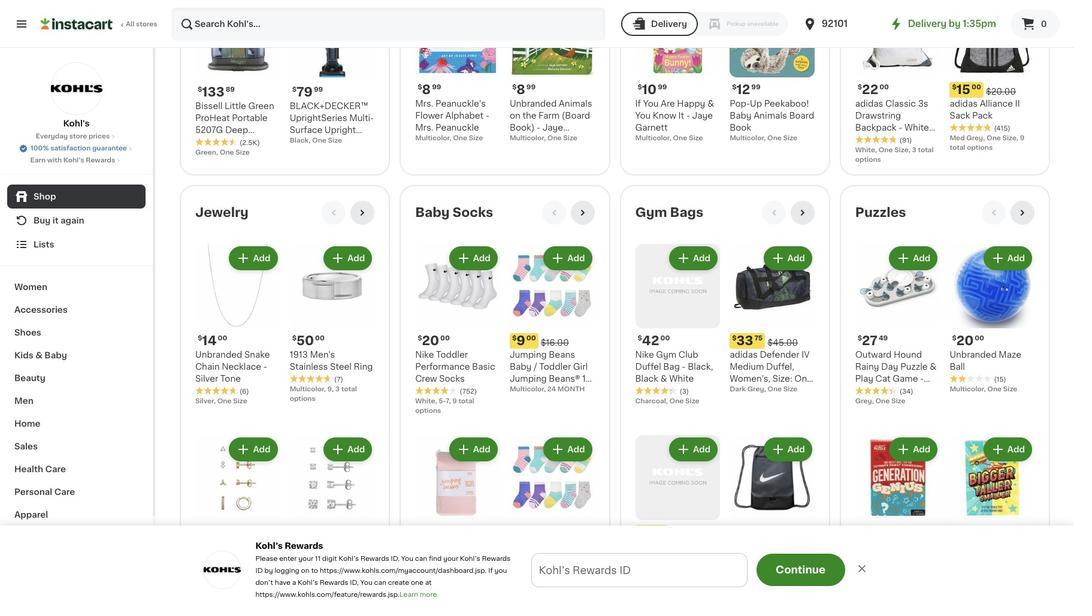 Task type: vqa. For each thing, say whether or not it's contained in the screenshot.
If within the the Please enter your 11 digit Kohl's Rewards ID. You can find your Kohl's Rewards ID by logging on to https://www.kohls.com/myaccount/dashboard.jsp. If you don't have a Kohl's Rewards ID, You can create one at https://www.kohls.com/feature/rewards.jsp.
yes



Task type: describe. For each thing, give the bounding box(es) containing it.
total inside light red, 24 month, 3 total options
[[415, 587, 431, 594]]

3 inside white, one size, 3 total options
[[912, 147, 917, 153]]

add for if you are happy & you know it - jaye garnett
[[693, 2, 711, 11]]

multicolor inside jumping beans baby / toddler girl jumping beans® 10 pack ankle socks, toddler girl's, size: 12-24month, multicolor
[[510, 423, 552, 431]]

ankle for 12-
[[532, 387, 556, 395]]

rainy
[[856, 363, 879, 371]]

you
[[495, 567, 507, 574]]

it
[[679, 111, 684, 120]]

toddler up multicolor, 24 month
[[539, 363, 571, 371]]

gym inside nike brasilia 9.5 training gym sack - flint grey, black & white
[[765, 554, 786, 563]]

options inside nike gym club duffel bag (24l), purple purple, one size, 2 total options
[[635, 587, 661, 594]]

get
[[430, 581, 450, 590]]

gym bags link
[[635, 205, 704, 220]]

9.5
[[783, 542, 797, 551]]

size, inside grey, one size, 2 total options
[[326, 590, 342, 596]]

club for (24l),
[[679, 542, 698, 551]]

genius,
[[905, 554, 937, 563]]

white inside outward hound rainy day puzzle & play cat game - white
[[856, 387, 880, 395]]

gold inside adidas classic 3s drawstring backpack - white rose gold
[[879, 135, 899, 144]]

green,
[[195, 149, 218, 156]]

$ inside $ 33 75
[[732, 335, 737, 342]]

00 for 1913 men's stainless steel ring
[[315, 335, 325, 342]]

one inside adidas defender iv medium duffel, women's, size: one size, dark grey
[[795, 375, 813, 383]]

12- for jumping beans baby / toddler girl jumping beans® 2 pack softest tights, toddler girl's, size: 12-24month, 
[[415, 602, 427, 607]]

100% satisfaction guarantee
[[31, 145, 127, 152]]

jumping beans baby / toddler girl jumping beans® 2 pack softest tights, toddler girl's, size: 12-24month, 
[[415, 542, 499, 607]]

girl's, for jumping beans baby / toddler girl jumping beans® 2 pack softest tights, toddler girl's, size: 12-24month, 
[[449, 590, 473, 599]]

one down surface
[[312, 137, 326, 144]]

jumping beans baby / toddler girl jumping beans® 10 pack ankle socks, toddler girl's, size: 12-24month, multicolor
[[510, 351, 592, 431]]

11
[[315, 555, 321, 562]]

1 horizontal spatial 9
[[517, 335, 525, 347]]

- inside the mrs. peanuckle's flower alphabet - mrs. peanuckle multicolor, one size
[[486, 111, 490, 120]]

white inside nike brasilia 9.5 training gym sack - flint grey, black & white
[[730, 578, 754, 587]]

portable
[[232, 114, 268, 122]]

options inside white, 5-7, 9 total options
[[415, 408, 441, 414]]

professor puzzle generation genius, multicolor
[[856, 542, 937, 575]]

(bdur1-
[[329, 150, 365, 158]]

24 inside light red, 24 month, 3 total options
[[451, 578, 460, 584]]

(415)
[[994, 125, 1011, 132]]

store
[[69, 133, 87, 140]]

toddler down multicolor, 24 month
[[510, 399, 542, 407]]

purple
[[635, 566, 663, 575]]

https://www.kohls.com/myaccount/dashboard.jsp.
[[320, 567, 487, 574]]

multicolor, inside multicolor, 12 mos, 3 total options
[[510, 578, 546, 584]]

shop
[[34, 192, 56, 201]]

jewelry
[[195, 206, 249, 219]]

- inside primrose cubic zirconia graduated stud earrings set - sterling silver
[[364, 566, 368, 575]]

1 horizontal spatial 24
[[548, 386, 556, 393]]

medium
[[730, 363, 764, 371]]

know
[[653, 111, 677, 120]]

add for nike gym club duffel bag - black, black & white
[[693, 254, 711, 262]]

size, inside nike gym club duffel bag (24l), purple purple, one size, 2 total options
[[677, 578, 693, 584]]

animals inside pop-up peekaboo! baby animals board book multicolor, one size
[[754, 111, 787, 120]]

nike for nike gym club duffel bag - black, black & white
[[635, 351, 654, 359]]

everyday
[[36, 133, 68, 140]]

42
[[642, 335, 659, 347]]

socks, for jumping beans baby / toddler girl jumping beans® 10 pack ankle socks, toddler girl's, size: 12-24month, multicolor
[[558, 387, 585, 395]]

options inside multicolor, 9, 3 total options
[[290, 396, 316, 402]]

book
[[730, 123, 751, 132]]

kohl's
[[63, 119, 90, 128]]

/ for jumping beans baby / toddler girl jumping beans® 10 pack ankle socks, toddler girl's, size: 12-24month, multicolor
[[534, 363, 537, 371]]

20 for nike
[[422, 335, 439, 347]]

(board
[[562, 111, 590, 120]]

you left the know
[[635, 111, 651, 120]]

nike for nike brasilia 9.5 training gym sack - flint grey, black & white
[[730, 542, 749, 551]]

total inside nike gym club duffel bag (24l), purple purple, one size, 2 total options
[[700, 578, 716, 584]]

charcoal, one size
[[635, 398, 700, 405]]

backpack
[[856, 123, 897, 132]]

duffel for black
[[635, 363, 661, 371]]

$ for outward hound rainy day puzzle & play cat game - white
[[858, 335, 862, 342]]

peanuckle
[[436, 123, 479, 132]]

size down (6)
[[233, 398, 247, 405]]

size down duffel,
[[784, 386, 798, 393]]

beans for jumping beans baby / toddler girl jumping beans® 10 pack ankle socks, toddler girl's, size: 3-12
[[549, 542, 575, 551]]

yellow, one size, 2 total options
[[195, 578, 275, 594]]

add button for multicolor, 12 mos, 3 total options
[[545, 439, 591, 460]]

toddler up softest
[[445, 554, 477, 563]]

33
[[737, 335, 753, 347]]

continue
[[776, 565, 826, 574]]

black+decker™ uprightseries multi- surface upright vacuum with hepa filtration (bdur1- blk)
[[290, 102, 374, 170]]

00 inside $ 15 00
[[972, 84, 981, 90]]

puzzles link
[[856, 205, 906, 220]]

beans® for jumping beans baby / toddler girl jumping beans® 2 pack softest tights, toddler girl's, size: 12-24month, 
[[455, 566, 486, 575]]

baby for jumping beans baby / toddler girl jumping beans® 10 pack ankle socks, toddler girl's, size: 12-24month, multicolor
[[510, 363, 532, 371]]

you down $ 10 99
[[643, 99, 659, 108]]

3 inside get free delivery on next 3 orders • add $10.00 to qualify.
[[565, 581, 572, 590]]

add button for mrs. peanuckle's flower alphabet - mrs. peanuckle
[[450, 0, 497, 17]]

9 inside med grey, one size, 9 total options
[[1020, 135, 1025, 141]]

unbranded snake chain necklace - silver tone
[[195, 351, 270, 383]]

earn
[[30, 157, 46, 164]]

multicolor, inside the mrs. peanuckle's flower alphabet - mrs. peanuckle multicolor, one size
[[415, 135, 452, 141]]

& inside if you are happy & you know it - jaye garnett multicolor, one size
[[708, 99, 714, 108]]

92101 button
[[803, 7, 875, 41]]

1 vertical spatial with
[[47, 157, 62, 164]]

12 for $ 12 99
[[737, 83, 750, 96]]

jumping beans baby / toddler girl jumping beans® 10 pack ankle socks, toddler girl's, size: 3-12
[[510, 542, 592, 607]]

socks, for jumping beans baby / toddler girl jumping beans® 10 pack ankle socks, toddler girl's, size: 3-12
[[558, 578, 585, 587]]

- inside unbranded animals on the farm (board book) - jaye garnett
[[537, 123, 541, 132]]

unbranded for 20
[[950, 351, 997, 359]]

care for health care
[[45, 465, 66, 473]]

3 inside multicolor, 12 mos, 3 total options
[[576, 578, 581, 584]]

total inside white, 5-7, 9 total options
[[459, 398, 474, 405]]

delivery for delivery by 1:35pm
[[908, 19, 947, 28]]

add button for light red, 24 month, 3 total options
[[450, 439, 497, 460]]

farm
[[539, 111, 560, 120]]

multicolor, down ball
[[950, 386, 986, 393]]

animals inside unbranded animals on the farm (board book) - jaye garnett
[[559, 99, 592, 108]]

product group containing 22
[[856, 0, 940, 165]]

basic
[[472, 363, 495, 371]]

size down (2.5k)
[[236, 149, 250, 156]]

everyday store prices
[[36, 133, 110, 140]]

sales link
[[7, 435, 146, 458]]

2 inside the yellow, one size, 2 total options
[[254, 578, 258, 584]]

all stores
[[126, 21, 157, 28]]

baby for jumping beans baby / toddler girl jumping beans® 2 pack softest tights, toddler girl's, size: 12-24month, 
[[415, 554, 437, 563]]

one inside the yellow, one size, 2 total options
[[221, 578, 235, 584]]

add for yellow, one size, 2 total options
[[253, 445, 271, 454]]

uprightseries
[[290, 114, 347, 122]]

one down farm
[[548, 135, 562, 141]]

cubic inside primrose sterling silver cubic zirconia stud & hoop earring set - yellow & gold tone
[[220, 554, 245, 563]]

at
[[425, 579, 432, 586]]

black inside nike brasilia 9.5 training gym sack - flint grey, black & white
[[775, 566, 798, 575]]

add for nike toddler performance basic crew socks
[[473, 254, 491, 262]]

size down '(board'
[[563, 135, 578, 141]]

0 horizontal spatial kohl's logo image
[[50, 62, 103, 115]]

size: inside adidas defender iv medium duffel, women's, size: one size, dark grey
[[773, 375, 793, 383]]

beans® for jumping beans baby / toddler girl jumping beans® 10 pack ankle socks, toddler girl's, size: 3-12
[[549, 566, 580, 575]]

99 inside $ 10 99
[[658, 84, 667, 90]]

stud inside primrose sterling silver cubic zirconia stud & hoop earring set - yellow & gold tone
[[231, 566, 251, 575]]

24month, for softest
[[427, 602, 474, 607]]

beauty link
[[7, 367, 146, 390]]

accessories link
[[7, 298, 146, 321]]

shoes
[[14, 328, 41, 337]]

puzzle inside outward hound rainy day puzzle & play cat game - white
[[901, 363, 928, 371]]

& inside nike brasilia 9.5 training gym sack - flint grey, black & white
[[800, 566, 807, 575]]

product group containing 50
[[290, 244, 375, 404]]

gold inside primrose sterling silver cubic zirconia stud & hoop earring set - yellow & gold tone
[[233, 590, 253, 599]]

size down upright
[[328, 137, 342, 144]]

size: for jumping beans baby / toddler girl jumping beans® 10 pack ankle socks, toddler girl's, size: 3-12
[[569, 590, 589, 599]]

treatment tracker modal dialog
[[156, 564, 1074, 607]]

toddler down at
[[415, 590, 447, 599]]

one down duffel,
[[768, 386, 782, 393]]

add button for black+decker™ uprightseries multi- surface upright vacuum with hepa filtration (bdur1- blk)
[[325, 0, 371, 20]]

zirconia inside primrose sterling silver cubic zirconia stud & hoop earring set - yellow & gold tone
[[195, 566, 229, 575]]

one down (15)
[[988, 386, 1002, 393]]

sales
[[14, 442, 38, 451]]

kohl's right a
[[298, 579, 318, 586]]

size down (34)
[[892, 398, 906, 405]]

1 your from the left
[[298, 555, 313, 562]]

light
[[415, 578, 433, 584]]

99 up peanuckle's in the top left of the page
[[432, 84, 441, 90]]

$ for pop-up peekaboo! baby animals board book
[[732, 84, 737, 90]]

3 inside light red, 24 month, 3 total options
[[492, 578, 497, 584]]

girl's, for jumping beans baby / toddler girl jumping beans® 10 pack ankle socks, toddler girl's, size: 12-24month, multicolor
[[544, 399, 567, 407]]

size inside if you are happy & you know it - jaye garnett multicolor, one size
[[689, 135, 703, 141]]

99 for 10
[[752, 84, 761, 90]]

total inside grey, one size, 2 total options
[[349, 590, 365, 596]]

pack inside adidas alliance ii sack pack
[[973, 111, 993, 120]]

size: for jumping beans baby / toddler girl jumping beans® 10 pack ankle socks, toddler girl's, size: 12-24month, multicolor
[[569, 399, 589, 407]]

add for nike gym club duffel bag (24l), purple
[[693, 445, 711, 454]]

duffel,
[[766, 363, 794, 371]]

one right silver,
[[217, 398, 232, 405]]

set inside primrose cubic zirconia graduated stud earrings set - sterling silver
[[348, 566, 362, 575]]

Search field
[[173, 8, 604, 40]]

don't
[[256, 579, 273, 586]]

product group containing 33
[[730, 244, 815, 395]]

grey, inside med grey, one size, 9 total options
[[967, 135, 985, 141]]

digit
[[322, 555, 337, 562]]

adidas defender iv medium duffel, women's, size: one size, dark grey
[[730, 351, 813, 395]]

$15.00 original price: $20.00 element
[[950, 82, 1035, 98]]

$ inside $ 15 00
[[952, 84, 957, 90]]

one down (3) at right bottom
[[670, 398, 684, 405]]

one inside pop-up peekaboo! baby animals board book multicolor, one size
[[768, 135, 782, 141]]

add button for unbranded maze ball
[[985, 247, 1031, 269]]

/ for jumping beans baby / toddler girl jumping beans® 2 pack softest tights, toddler girl's, size: 12-24month, 
[[439, 554, 443, 563]]

total inside the yellow, one size, 2 total options
[[260, 578, 275, 584]]

black inside nike gym club duffel bag - black, black & white
[[635, 375, 659, 383]]

$ 133 89
[[198, 86, 235, 98]]

& inside outward hound rainy day puzzle & play cat game - white
[[930, 363, 937, 371]]

1 vertical spatial kohl's logo image
[[203, 551, 241, 589]]

one inside if you are happy & you know it - jaye garnett multicolor, one size
[[673, 135, 687, 141]]

product group containing 27
[[856, 244, 940, 407]]

lists link
[[7, 233, 146, 256]]

add button for adidas defender iv medium duffel, women's, size: one size, dark grey
[[765, 247, 811, 269]]

size down (26)
[[784, 590, 798, 596]]

kohl's down satisfaction
[[63, 157, 84, 164]]

gym inside nike gym club duffel bag (24l), purple purple, one size, 2 total options
[[656, 542, 677, 551]]

ii
[[1015, 99, 1020, 108]]

22
[[862, 83, 879, 96]]

grey, down 'more'
[[748, 590, 766, 596]]

little
[[225, 102, 246, 110]]

bag for (24l),
[[663, 554, 680, 563]]

$ for nike gym club duffel bag - black, black & white
[[638, 335, 642, 342]]

$ 33 75
[[732, 335, 763, 347]]

1 horizontal spatial by
[[949, 19, 961, 28]]

day
[[882, 363, 899, 371]]

size, inside med grey, one size, 9 total options
[[1003, 135, 1019, 141]]

stud inside primrose cubic zirconia graduated stud earrings set - sterling silver
[[290, 566, 310, 575]]

primrose sterling silver cubic zirconia stud & hoop earring set - yellow & gold tone
[[195, 542, 276, 599]]

pop-
[[730, 99, 750, 108]]

peanuckle's
[[436, 99, 486, 108]]

hepa
[[346, 138, 369, 146]]

$ 8 99 for mrs. peanuckle's flower alphabet - mrs. peanuckle
[[418, 83, 441, 96]]

deep
[[225, 126, 248, 134]]

garnett inside if you are happy & you know it - jaye garnett multicolor, one size
[[635, 123, 668, 132]]

on inside get free delivery on next 3 orders • add $10.00 to qualify.
[[523, 581, 536, 590]]

white inside nike gym club duffel bag - black, black & white
[[670, 375, 694, 383]]

bag for -
[[663, 363, 680, 371]]

- inside outward hound rainy day puzzle & play cat game - white
[[920, 375, 924, 383]]

$ for unbranded maze ball
[[952, 335, 957, 342]]

add for light red, 24 month, 3 total options
[[473, 445, 491, 454]]

1 dark grey, one size from the top
[[730, 386, 798, 393]]

total inside multicolor, 9, 3 total options
[[341, 386, 357, 393]]

kohl's up please
[[256, 542, 283, 550]]

multicolor, inside if you are happy & you know it - jaye garnett multicolor, one size
[[635, 135, 672, 141]]

size inside the mrs. peanuckle's flower alphabet - mrs. peanuckle multicolor, one size
[[469, 135, 483, 141]]

women
[[14, 283, 47, 291]]

flower
[[415, 111, 443, 120]]

size down (15)
[[1004, 386, 1018, 393]]

add for adidas defender iv medium duffel, women's, size: one size, dark grey
[[788, 254, 805, 262]]

options inside the yellow, one size, 2 total options
[[195, 587, 221, 594]]

girl for jumping beans baby / toddler girl jumping beans® 2 pack softest tights, toddler girl's, size: 12-24month, 
[[479, 554, 493, 563]]

toddler inside nike toddler performance basic crew socks
[[436, 351, 468, 359]]

5-
[[439, 398, 446, 405]]

toddler up mos,
[[539, 554, 571, 563]]

delivery by 1:35pm
[[908, 19, 997, 28]]

ball
[[950, 363, 965, 371]]

grey, down women's,
[[748, 386, 766, 393]]

unbranded for 8
[[510, 99, 557, 108]]

delivery by 1:35pm link
[[889, 17, 997, 31]]

multicolor, inside pop-up peekaboo! baby animals board book multicolor, one size
[[730, 135, 766, 141]]

white, for 20
[[415, 398, 437, 405]]

options inside multicolor, 12 mos, 3 total options
[[527, 587, 553, 594]]

add for unbranded maze ball
[[1008, 254, 1025, 262]]

earn with kohl's rewards
[[30, 157, 115, 164]]

grey, down play
[[856, 398, 874, 405]]

you right id,
[[360, 579, 373, 586]]

$ for adidas classic 3s drawstring backpack - white rose gold
[[858, 84, 862, 90]]

133
[[202, 86, 225, 98]]

(15)
[[994, 377, 1007, 383]]

silver inside primrose cubic zirconia graduated stud earrings set - sterling silver
[[324, 578, 347, 587]]

00 for nike gym club duffel bag - black, black & white
[[661, 335, 670, 342]]

multicolor, down the book) at the top left of page
[[510, 135, 546, 141]]

1 vertical spatial multicolor, one size
[[950, 386, 1018, 393]]

rewards up 11
[[285, 542, 323, 550]]

socks inside nike toddler performance basic crew socks
[[439, 375, 465, 383]]

rewards down guarantee
[[86, 157, 115, 164]]

if inside please enter your 11 digit kohl's rewards id. you can find your kohl's rewards id by logging on to https://www.kohls.com/myaccount/dashboard.jsp. if you don't have a kohl's rewards id, you can create one at https://www.kohls.com/feature/rewards.jsp.
[[489, 567, 493, 574]]

more
[[753, 582, 771, 588]]

one down cat
[[876, 398, 890, 405]]

total inside multicolor, 12 mos, 3 total options
[[510, 587, 526, 594]]

earrings
[[312, 566, 346, 575]]

product group containing 79
[[290, 0, 375, 170]]

personal
[[14, 488, 52, 496]]

to inside please enter your 11 digit kohl's rewards id. you can find your kohl's rewards id by logging on to https://www.kohls.com/myaccount/dashboard.jsp. if you don't have a kohl's rewards id, you can create one at https://www.kohls.com/feature/rewards.jsp.
[[311, 567, 318, 574]]

please enter your 11 digit kohl's rewards id. you can find your kohl's rewards id by logging on to https://www.kohls.com/myaccount/dashboard.jsp. if you don't have a kohl's rewards id, you can create one at https://www.kohls.com/feature/rewards.jsp.
[[256, 555, 511, 598]]

$ 12 99
[[732, 83, 761, 96]]

Kohl's Rewards ID text field
[[532, 553, 747, 586]]

3 inside multicolor, 9, 3 total options
[[335, 386, 340, 393]]

rewards down earrings
[[320, 579, 348, 586]]

one inside grey, one size, 2 total options
[[310, 590, 324, 596]]

00 for unbranded maze ball
[[975, 335, 985, 342]]

options inside grey, one size, 2 total options
[[290, 599, 316, 606]]

add for multicolor, 12 mos, 3 total options
[[568, 445, 585, 454]]

9 inside white, 5-7, 9 total options
[[453, 398, 457, 405]]

kohl's right digit
[[339, 555, 359, 562]]

kohl's up month,
[[460, 555, 480, 562]]

& inside nike gym club duffel bag - black, black & white
[[661, 375, 667, 383]]

- inside if you are happy & you know it - jaye garnett multicolor, one size
[[687, 111, 690, 120]]

jaye inside unbranded animals on the farm (board book) - jaye garnett
[[543, 123, 563, 132]]

drawstring
[[856, 111, 901, 120]]

tights,
[[471, 578, 499, 587]]

add button for bissell little green proheat portable 5207g deep cleaner
[[230, 0, 277, 20]]

0 vertical spatial can
[[415, 555, 427, 562]]

nike toddler performance basic crew socks
[[415, 351, 495, 383]]

49
[[879, 335, 888, 342]]

add button for yellow, one size, 2 total options
[[230, 439, 277, 460]]

multicolor, left month
[[510, 386, 546, 393]]



Task type: locate. For each thing, give the bounding box(es) containing it.
with inside black+decker™ uprightseries multi- surface upright vacuum with hepa filtration (bdur1- blk)
[[326, 138, 344, 146]]

0 horizontal spatial 12-
[[415, 602, 427, 607]]

1 horizontal spatial sterling
[[290, 578, 322, 587]]

10 for jumping beans baby / toddler girl jumping beans® 10 pack ankle socks, toddler girl's, size: 3-12
[[582, 566, 592, 575]]

outward hound rainy day puzzle & play cat game - white
[[856, 351, 937, 395]]

beans down $16.00
[[549, 351, 575, 359]]

adidas
[[856, 99, 884, 108], [950, 99, 978, 108], [730, 351, 758, 359]]

0 horizontal spatial animals
[[559, 99, 592, 108]]

1 stud from the left
[[231, 566, 251, 575]]

sack up med
[[950, 111, 970, 120]]

black,
[[290, 137, 311, 144], [688, 363, 713, 371]]

/ inside jumping beans baby / toddler girl jumping beans® 2 pack softest tights, toddler girl's, size: 12-24month,
[[439, 554, 443, 563]]

1 $ 20 00 from the left
[[418, 335, 450, 347]]

id
[[256, 567, 263, 574]]

socks, inside jumping beans baby / toddler girl jumping beans® 10 pack ankle socks, toddler girl's, size: 3-12
[[558, 578, 585, 587]]

delivery for delivery
[[651, 20, 687, 28]]

animals
[[559, 99, 592, 108], [754, 111, 787, 120]]

00 for nike toddler performance basic crew socks
[[440, 335, 450, 342]]

beans inside jumping beans baby / toddler girl jumping beans® 10 pack ankle socks, toddler girl's, size: 3-12
[[549, 542, 575, 551]]

1 20 from the left
[[422, 335, 439, 347]]

product group containing 15
[[950, 0, 1035, 153]]

$ up the outward
[[858, 335, 862, 342]]

3 down adidas classic 3s drawstring backpack - white rose gold
[[912, 147, 917, 153]]

1 vertical spatial zirconia
[[195, 566, 229, 575]]

dark inside adidas defender iv medium duffel, women's, size: one size, dark grey
[[752, 387, 771, 395]]

tone down don't at the bottom of page
[[255, 590, 276, 599]]

pack for jumping beans baby / toddler girl jumping beans® 10 pack ankle socks, toddler girl's, size: 12-24month, multicolor
[[510, 387, 530, 395]]

0 vertical spatial puzzle
[[901, 363, 928, 371]]

your right find
[[443, 555, 458, 562]]

1 vertical spatial 12
[[548, 578, 555, 584]]

one down (26)
[[768, 590, 782, 596]]

if left "you"
[[489, 567, 493, 574]]

baby inside jumping beans baby / toddler girl jumping beans® 10 pack ankle socks, toddler girl's, size: 3-12
[[510, 554, 532, 563]]

add button for if you are happy & you know it - jaye garnett
[[670, 0, 717, 17]]

1 duffel from the top
[[635, 363, 661, 371]]

green, one size
[[195, 149, 250, 156]]

one down cleaner
[[220, 149, 234, 156]]

$ 20 00 for nike
[[418, 335, 450, 347]]

beans® inside jumping beans baby / toddler girl jumping beans® 10 pack ankle socks, toddler girl's, size: 3-12
[[549, 566, 580, 575]]

00 for adidas classic 3s drawstring backpack - white rose gold
[[880, 84, 889, 90]]

with right earn
[[47, 157, 62, 164]]

0 vertical spatial set
[[348, 566, 362, 575]]

14
[[202, 335, 217, 347]]

health
[[14, 465, 43, 473]]

ankle inside jumping beans baby / toddler girl jumping beans® 10 pack ankle socks, toddler girl's, size: 12-24month, multicolor
[[532, 387, 556, 395]]

0 vertical spatial dark grey, one size
[[730, 386, 798, 393]]

sack inside adidas alliance ii sack pack
[[950, 111, 970, 120]]

0 horizontal spatial 8
[[422, 83, 431, 96]]

size, inside the yellow, one size, 2 total options
[[236, 578, 252, 584]]

adidas for 15
[[950, 99, 978, 108]]

nike inside nike toddler performance basic crew socks
[[415, 351, 434, 359]]

mrs. up the flower
[[415, 99, 434, 108]]

1 horizontal spatial zirconia
[[290, 554, 323, 563]]

2 club from the top
[[679, 542, 698, 551]]

baby
[[730, 111, 752, 120], [415, 206, 450, 219], [45, 351, 67, 360], [510, 363, 532, 371], [415, 554, 437, 563], [510, 554, 532, 563]]

0 horizontal spatial delivery
[[651, 20, 687, 28]]

99 up up
[[752, 84, 761, 90]]

care for personal care
[[54, 488, 75, 496]]

99 right the 79
[[314, 86, 323, 93]]

0 vertical spatial by
[[949, 19, 961, 28]]

delivery
[[477, 581, 520, 590]]

multicolor, one size down (15)
[[950, 386, 1018, 393]]

grey, one size
[[856, 398, 906, 405]]

1 socks, from the top
[[558, 387, 585, 395]]

bag inside nike gym club duffel bag - black, black & white
[[663, 363, 680, 371]]

2 your from the left
[[443, 555, 458, 562]]

add button for outward hound rainy day puzzle & play cat game - white
[[891, 247, 937, 269]]

sterling up please
[[235, 542, 267, 551]]

1 bag from the top
[[663, 363, 680, 371]]

beans® up month
[[549, 375, 580, 383]]

blk)
[[290, 162, 310, 170]]

2 duffel from the top
[[635, 554, 661, 563]]

(91)
[[900, 137, 912, 144]]

2 left "you"
[[488, 566, 493, 575]]

size down (3) at right bottom
[[686, 398, 700, 405]]

1 horizontal spatial primrose
[[290, 542, 327, 551]]

0 vertical spatial care
[[45, 465, 66, 473]]

$ inside $ 31 50
[[638, 527, 642, 533]]

$ inside $ 22 00
[[858, 84, 862, 90]]

$ for unbranded animals on the farm (board book) - jaye garnett
[[512, 84, 517, 90]]

20 for unbranded
[[957, 335, 974, 347]]

2 socks, from the top
[[558, 578, 585, 587]]

/ for jumping beans baby / toddler girl jumping beans® 10 pack ankle socks, toddler girl's, size: 3-12
[[534, 554, 537, 563]]

8 for unbranded animals on the farm (board book) - jaye garnett
[[517, 83, 525, 96]]

grey, inside nike brasilia 9.5 training gym sack - flint grey, black & white
[[750, 566, 773, 575]]

silver
[[195, 375, 218, 383], [195, 554, 218, 563], [324, 578, 347, 587]]

99 for 8
[[527, 84, 536, 90]]

1 horizontal spatial $ 8 99
[[512, 83, 536, 96]]

0 horizontal spatial if
[[489, 567, 493, 574]]

1 horizontal spatial sack
[[950, 111, 970, 120]]

beans
[[549, 351, 575, 359], [455, 542, 481, 551], [549, 542, 575, 551]]

cat
[[876, 375, 891, 383]]

black, one size
[[290, 137, 342, 144]]

99 inside $ 79 99
[[314, 86, 323, 93]]

2 8 from the left
[[517, 83, 525, 96]]

0 vertical spatial 12
[[737, 83, 750, 96]]

the
[[523, 111, 537, 120]]

one inside the mrs. peanuckle's flower alphabet - mrs. peanuckle multicolor, one size
[[453, 135, 467, 141]]

1 vertical spatial can
[[374, 579, 386, 586]]

/ inside jumping beans baby / toddler girl jumping beans® 10 pack ankle socks, toddler girl's, size: 3-12
[[534, 554, 537, 563]]

delivery inside delivery by 1:35pm link
[[908, 19, 947, 28]]

set inside primrose sterling silver cubic zirconia stud & hoop earring set - yellow & gold tone
[[252, 578, 267, 587]]

product group containing 9
[[510, 244, 595, 431]]

1 vertical spatial 50
[[657, 527, 667, 533]]

/ inside jumping beans baby / toddler girl jumping beans® 10 pack ankle socks, toddler girl's, size: 12-24month, multicolor
[[534, 363, 537, 371]]

adidas inside adidas defender iv medium duffel, women's, size: one size, dark grey
[[730, 351, 758, 359]]

multicolor, one size down farm
[[510, 135, 578, 141]]

bag left (24l),
[[663, 554, 680, 563]]

multicolor, down stainless at the bottom left
[[290, 386, 326, 393]]

0 horizontal spatial tone
[[220, 375, 241, 383]]

jumping
[[510, 351, 547, 359], [510, 375, 547, 383], [415, 542, 452, 551], [510, 542, 547, 551], [415, 566, 452, 575], [510, 566, 547, 575]]

guarantee
[[92, 145, 127, 152]]

75
[[755, 335, 763, 342]]

0 vertical spatial silver
[[195, 375, 218, 383]]

0 horizontal spatial white,
[[415, 398, 437, 405]]

(2.5k)
[[240, 139, 260, 146]]

dark grey, one size
[[730, 386, 798, 393], [730, 590, 798, 596]]

1 horizontal spatial unbranded
[[510, 99, 557, 108]]

0 vertical spatial socks,
[[558, 387, 585, 395]]

nike inside nike gym club duffel bag - black, black & white
[[635, 351, 654, 359]]

1 vertical spatial socks
[[439, 375, 465, 383]]

- inside unbranded snake chain necklace - silver tone
[[264, 363, 267, 371]]

1 horizontal spatial multicolor, one size
[[950, 386, 1018, 393]]

$9.00 original price: $16.00 element
[[510, 333, 595, 349]]

1 vertical spatial tone
[[255, 590, 276, 599]]

$ 20 00 for unbranded
[[952, 335, 985, 347]]

graduated
[[326, 554, 371, 563]]

professor puzzle generation genius, multicolor button
[[856, 435, 940, 586]]

to down 11
[[311, 567, 318, 574]]

0 vertical spatial zirconia
[[290, 554, 323, 563]]

girl's, for jumping beans baby / toddler girl jumping beans® 10 pack ankle socks, toddler girl's, size: 3-12
[[544, 590, 567, 599]]

unbranded inside unbranded maze ball
[[950, 351, 997, 359]]

med
[[950, 135, 965, 141]]

one right purple,
[[661, 578, 675, 584]]

2 down (301)
[[343, 590, 348, 596]]

multicolor, down "book"
[[730, 135, 766, 141]]

1 vertical spatial 9
[[517, 335, 525, 347]]

one down it
[[673, 135, 687, 141]]

1 ankle from the top
[[532, 387, 556, 395]]

add button for adidas alliance ii sack pack
[[985, 0, 1031, 17]]

$16.00
[[541, 339, 569, 347]]

bag up (3) at right bottom
[[663, 363, 680, 371]]

$ inside $ 9 00
[[512, 335, 517, 342]]

health care link
[[7, 458, 146, 481]]

- up continue
[[810, 554, 814, 563]]

10 up orders
[[582, 566, 592, 575]]

- inside nike brasilia 9.5 training gym sack - flint grey, black & white
[[810, 554, 814, 563]]

gym left bags
[[635, 206, 667, 219]]

by inside please enter your 11 digit kohl's rewards id. you can find your kohl's rewards id by logging on to https://www.kohls.com/myaccount/dashboard.jsp. if you don't have a kohl's rewards id, you can create one at https://www.kohls.com/feature/rewards.jsp.
[[265, 567, 273, 574]]

$20.00
[[986, 87, 1016, 96]]

yellow,
[[195, 578, 219, 584]]

0 horizontal spatial multicolor, one size
[[510, 135, 578, 141]]

1 horizontal spatial 8
[[517, 83, 525, 96]]

multicolor, inside multicolor, 9, 3 total options
[[290, 386, 326, 393]]

1 horizontal spatial on
[[510, 111, 521, 120]]

primrose inside primrose cubic zirconia graduated stud earrings set - sterling silver
[[290, 542, 327, 551]]

1 horizontal spatial 12
[[737, 83, 750, 96]]

garnett down the book) at the top left of page
[[510, 135, 542, 144]]

silver, one size
[[195, 398, 247, 405]]

0 vertical spatial cubic
[[329, 542, 354, 551]]

alphabet
[[446, 111, 484, 120]]

grey,
[[967, 135, 985, 141], [748, 386, 766, 393], [856, 398, 874, 405], [750, 566, 773, 575], [290, 590, 308, 596], [748, 590, 766, 596]]

0 horizontal spatial by
[[265, 567, 273, 574]]

care inside personal care link
[[54, 488, 75, 496]]

rewards up "you"
[[482, 555, 511, 562]]

2 bag from the top
[[663, 554, 680, 563]]

31
[[642, 526, 656, 539]]

toddler up performance at the bottom of page
[[436, 351, 468, 359]]

1 vertical spatial 12-
[[415, 602, 427, 607]]

product group containing 10
[[635, 0, 720, 143]]

12- down learn more
[[415, 602, 427, 607]]

0 vertical spatial kohl's logo image
[[50, 62, 103, 115]]

$ for black+decker™ uprightseries multi- surface upright vacuum with hepa filtration (bdur1- blk)
[[292, 86, 297, 93]]

size down peanuckle
[[469, 135, 483, 141]]

women link
[[7, 276, 146, 298]]

1 horizontal spatial can
[[415, 555, 427, 562]]

shop link
[[7, 185, 146, 209]]

2 mrs. from the top
[[415, 123, 434, 132]]

club
[[679, 351, 698, 359], [679, 542, 698, 551]]

00 up performance at the bottom of page
[[440, 335, 450, 342]]

happy
[[677, 99, 706, 108]]

1 horizontal spatial garnett
[[635, 123, 668, 132]]

baby inside jumping beans baby / toddler girl jumping beans® 10 pack ankle socks, toddler girl's, size: 12-24month, multicolor
[[510, 363, 532, 371]]

0 vertical spatial black,
[[290, 137, 311, 144]]

3 right next
[[565, 581, 572, 590]]

service type group
[[621, 12, 788, 36]]

outward
[[856, 351, 892, 359]]

game
[[893, 375, 918, 383]]

beans® inside jumping beans baby / toddler girl jumping beans® 10 pack ankle socks, toddler girl's, size: 12-24month, multicolor
[[549, 375, 580, 383]]

white
[[905, 123, 929, 132], [670, 375, 694, 383], [856, 387, 880, 395], [730, 578, 754, 587]]

one inside white, one size, 3 total options
[[879, 147, 893, 153]]

tone inside unbranded snake chain necklace - silver tone
[[220, 375, 241, 383]]

set
[[348, 566, 362, 575], [252, 578, 267, 587]]

adidas for 33
[[730, 351, 758, 359]]

1 vertical spatial garnett
[[510, 135, 542, 144]]

light red, 24 month, 3 total options
[[415, 578, 497, 594]]

add button for unbranded snake chain necklace - silver tone
[[230, 247, 277, 269]]

$ 10 99
[[638, 83, 667, 96]]

girl's, inside jumping beans baby / toddler girl jumping beans® 10 pack ankle socks, toddler girl's, size: 12-24month, multicolor
[[544, 399, 567, 407]]

learn
[[400, 591, 418, 598]]

black, up (3) at right bottom
[[688, 363, 713, 371]]

2 inside jumping beans baby / toddler girl jumping beans® 2 pack softest tights, toddler girl's, size: 12-24month,
[[488, 566, 493, 575]]

1 horizontal spatial to
[[679, 581, 689, 590]]

more button
[[739, 576, 786, 595]]

00 inside $ 42 00
[[661, 335, 670, 342]]

beans for jumping beans baby / toddler girl jumping beans® 10 pack ankle socks, toddler girl's, size: 12-24month, multicolor
[[549, 351, 575, 359]]

set up id,
[[348, 566, 362, 575]]

/ up red,
[[439, 554, 443, 563]]

garnett
[[635, 123, 668, 132], [510, 135, 542, 144]]

defender
[[760, 351, 800, 359]]

1 horizontal spatial cubic
[[329, 542, 354, 551]]

1 club from the top
[[679, 351, 698, 359]]

$ 8 99 for unbranded animals on the farm (board book) - jaye garnett
[[512, 83, 536, 96]]

$33.75 original price: $45.00 element
[[730, 333, 815, 349]]

0 vertical spatial ankle
[[532, 387, 556, 395]]

$ for bissell little green proheat portable 5207g deep cleaner
[[198, 86, 202, 93]]

2 vertical spatial 10
[[582, 566, 592, 575]]

pack down alliance at the right top
[[973, 111, 993, 120]]

00 right 42
[[661, 335, 670, 342]]

add button for nike gym club duffel bag - black, black & white
[[670, 247, 717, 269]]

ankle inside jumping beans baby / toddler girl jumping beans® 10 pack ankle socks, toddler girl's, size: 3-12
[[532, 578, 556, 587]]

multicolor,
[[415, 135, 452, 141], [510, 135, 546, 141], [635, 135, 672, 141], [730, 135, 766, 141], [290, 386, 326, 393], [510, 386, 546, 393], [950, 386, 986, 393], [510, 578, 546, 584]]

0 horizontal spatial black,
[[290, 137, 311, 144]]

ankle for 3-
[[532, 578, 556, 587]]

add button for jumping beans baby / toddler girl jumping beans® 10 pack ankle socks, toddler girl's, size: 12-24month, multicolor
[[545, 247, 591, 269]]

close image
[[856, 563, 868, 575]]

bag
[[663, 363, 680, 371], [663, 554, 680, 563]]

1 vertical spatial ankle
[[532, 578, 556, 587]]

animals down up
[[754, 111, 787, 120]]

1 horizontal spatial black,
[[688, 363, 713, 371]]

size, inside white, one size, 3 total options
[[895, 147, 911, 153]]

0 vertical spatial sterling
[[235, 542, 267, 551]]

white, for 22
[[856, 147, 877, 153]]

2 vertical spatial 9
[[453, 398, 457, 405]]

50 up 1913
[[297, 335, 314, 347]]

nike for nike gym club duffel bag (24l), purple purple, one size, 2 total options
[[635, 542, 654, 551]]

unbranded for 14
[[195, 351, 242, 359]]

0 vertical spatial animals
[[559, 99, 592, 108]]

$ for unbranded snake chain necklace - silver tone
[[198, 335, 202, 342]]

product group containing 12
[[730, 0, 815, 143]]

one inside nike gym club duffel bag (24l), purple purple, one size, 2 total options
[[661, 578, 675, 584]]

add for 1913 men's stainless steel ring
[[348, 254, 365, 262]]

baby for jumping beans baby / toddler girl jumping beans® 10 pack ankle socks, toddler girl's, size: 3-12
[[510, 554, 532, 563]]

$ 14 00
[[198, 335, 227, 347]]

cubic up the earring
[[220, 554, 245, 563]]

product group
[[195, 0, 280, 157], [290, 0, 375, 170], [415, 0, 500, 143], [510, 0, 595, 144], [635, 0, 720, 143], [730, 0, 815, 143], [856, 0, 940, 165], [950, 0, 1035, 153], [195, 244, 280, 407], [290, 244, 375, 404], [415, 244, 500, 416], [510, 244, 595, 431], [635, 244, 720, 407], [730, 244, 815, 395], [856, 244, 940, 407], [950, 244, 1035, 395], [195, 435, 280, 599], [290, 435, 375, 607], [415, 435, 500, 607], [510, 435, 595, 607], [635, 435, 720, 596], [730, 435, 815, 598], [856, 435, 940, 586], [950, 435, 1035, 586]]

10 for jumping beans baby / toddler girl jumping beans® 10 pack ankle socks, toddler girl's, size: 12-24month, multicolor
[[582, 375, 592, 383]]

grey
[[773, 387, 794, 395]]

care down health care link
[[54, 488, 75, 496]]

one down peekaboo!
[[768, 135, 782, 141]]

2 ankle from the top
[[532, 578, 556, 587]]

size:
[[773, 375, 793, 383], [569, 399, 589, 407], [475, 590, 495, 599], [569, 590, 589, 599]]

1 vertical spatial by
[[265, 567, 273, 574]]

10 inside jumping beans baby / toddler girl jumping beans® 10 pack ankle socks, toddler girl's, size: 3-12
[[582, 566, 592, 575]]

training
[[730, 554, 763, 563]]

add for bissell little green proheat portable 5207g deep cleaner
[[253, 5, 271, 13]]

1 vertical spatial socks,
[[558, 578, 585, 587]]

pack for jumping beans baby / toddler girl jumping beans® 2 pack softest tights, toddler girl's, size: 12-24month, 
[[415, 578, 436, 587]]

kohl's logo image
[[50, 62, 103, 115], [203, 551, 241, 589]]

2 horizontal spatial adidas
[[950, 99, 978, 108]]

if inside if you are happy & you know it - jaye garnett multicolor, one size
[[635, 99, 641, 108]]

0 vertical spatial socks
[[453, 206, 493, 219]]

12 for multicolor, 12 mos, 3 total options
[[548, 578, 555, 584]]

next
[[539, 581, 563, 590]]

$ left $16.00
[[512, 335, 517, 342]]

1 8 from the left
[[422, 83, 431, 96]]

your left 11
[[298, 555, 313, 562]]

0 horizontal spatial unbranded
[[195, 351, 242, 359]]

gold
[[879, 135, 899, 144], [233, 590, 253, 599]]

jaye down farm
[[543, 123, 563, 132]]

product group containing 31
[[635, 435, 720, 596]]

1 mrs. from the top
[[415, 99, 434, 108]]

can left 'create'
[[374, 579, 386, 586]]

add button for nike gym club duffel bag (24l), purple
[[670, 439, 717, 460]]

3 down "you"
[[492, 578, 497, 584]]

add button for nike toddler performance basic crew socks
[[450, 247, 497, 269]]

$ for nike toddler performance basic crew socks
[[418, 335, 422, 342]]

up
[[750, 99, 762, 108]]

zirconia inside primrose cubic zirconia graduated stud earrings set - sterling silver
[[290, 554, 323, 563]]

size: inside jumping beans baby / toddler girl jumping beans® 10 pack ankle socks, toddler girl's, size: 12-24month, multicolor
[[569, 399, 589, 407]]

2 primrose from the left
[[290, 542, 327, 551]]

pack up "more" at the left of the page
[[415, 578, 436, 587]]

add button for unbranded animals on the farm (board book) - jaye garnett
[[545, 0, 591, 17]]

grey, up 'more'
[[750, 566, 773, 575]]

1 vertical spatial 10
[[582, 375, 592, 383]]

multicolor, down the flower
[[415, 135, 452, 141]]

nike gym club duffel bag - black, black & white
[[635, 351, 713, 383]]

silver inside unbranded snake chain necklace - silver tone
[[195, 375, 218, 383]]

add for jumping beans baby / toddler girl jumping beans® 10 pack ankle socks, toddler girl's, size: 12-24month, multicolor
[[568, 254, 585, 262]]

0 horizontal spatial garnett
[[510, 135, 542, 144]]

month,
[[462, 578, 491, 584]]

puzzle down hound
[[901, 363, 928, 371]]

pack for jumping beans baby / toddler girl jumping beans® 10 pack ankle socks, toddler girl's, size: 3-12
[[510, 578, 530, 587]]

- inside primrose sterling silver cubic zirconia stud & hoop earring set - yellow & gold tone
[[269, 578, 272, 587]]

charcoal,
[[635, 398, 668, 405]]

mrs. peanuckle's flower alphabet - mrs. peanuckle multicolor, one size
[[415, 99, 490, 141]]

size: for jumping beans baby / toddler girl jumping beans® 2 pack softest tights, toddler girl's, size: 12-24month, 
[[475, 590, 495, 599]]

garnett inside unbranded animals on the farm (board book) - jaye garnett
[[510, 135, 542, 144]]

9
[[1020, 135, 1025, 141], [517, 335, 525, 347], [453, 398, 457, 405]]

have
[[275, 579, 291, 586]]

options inside med grey, one size, 9 total options
[[967, 144, 993, 151]]

50 right 31
[[657, 527, 667, 533]]

nike for nike toddler performance basic crew socks
[[415, 351, 434, 359]]

options inside white, one size, 3 total options
[[856, 156, 881, 163]]

1 horizontal spatial kohl's logo image
[[203, 551, 241, 589]]

product group containing 133
[[195, 0, 280, 157]]

add inside get free delivery on next 3 orders • add $10.00 to qualify.
[[618, 581, 639, 590]]

club inside nike gym club duffel bag - black, black & white
[[679, 351, 698, 359]]

ankle left mos,
[[532, 578, 556, 587]]

one down (415)
[[987, 135, 1001, 141]]

add for unbranded snake chain necklace - silver tone
[[253, 254, 271, 262]]

cubic
[[329, 542, 354, 551], [220, 554, 245, 563]]

$ for mrs. peanuckle's flower alphabet - mrs. peanuckle
[[418, 84, 422, 90]]

a
[[292, 579, 296, 586]]

size inside pop-up peekaboo! baby animals board book multicolor, one size
[[784, 135, 798, 141]]

toddler up 3-
[[510, 590, 542, 599]]

beans® for jumping beans baby / toddler girl jumping beans® 10 pack ankle socks, toddler girl's, size: 12-24month, multicolor
[[549, 375, 580, 383]]

0 horizontal spatial black
[[635, 375, 659, 383]]

None search field
[[171, 7, 606, 41]]

0 vertical spatial sack
[[950, 111, 970, 120]]

pack inside jumping beans baby / toddler girl jumping beans® 10 pack ankle socks, toddler girl's, size: 12-24month, multicolor
[[510, 387, 530, 395]]

1 vertical spatial on
[[301, 567, 310, 574]]

apparel link
[[7, 503, 146, 526]]

0 horizontal spatial 24month,
[[427, 602, 474, 607]]

1 vertical spatial if
[[489, 567, 493, 574]]

size down "board"
[[784, 135, 798, 141]]

girl inside jumping beans baby / toddler girl jumping beans® 10 pack ankle socks, toddler girl's, size: 3-12
[[573, 554, 588, 563]]

baby inside jumping beans baby / toddler girl jumping beans® 2 pack softest tights, toddler girl's, size: 12-24month,
[[415, 554, 437, 563]]

unbranded up ball
[[950, 351, 997, 359]]

- down graduated
[[364, 566, 368, 575]]

silver down earrings
[[324, 578, 347, 587]]

rewards left id.
[[361, 555, 389, 562]]

logging
[[275, 567, 299, 574]]

add button for 1913 men's stainless steel ring
[[325, 247, 371, 269]]

1 vertical spatial black,
[[688, 363, 713, 371]]

multicolor, one size
[[510, 135, 578, 141], [950, 386, 1018, 393]]

bag inside nike gym club duffel bag (24l), purple purple, one size, 2 total options
[[663, 554, 680, 563]]

1 vertical spatial duffel
[[635, 554, 661, 563]]

- inside nike gym club duffel bag - black, black & white
[[682, 363, 686, 371]]

27
[[862, 335, 878, 347]]

1 $ 8 99 from the left
[[418, 83, 441, 96]]

white,
[[856, 147, 877, 153], [415, 398, 437, 405]]

2 horizontal spatial unbranded
[[950, 351, 997, 359]]

nike down 42
[[635, 351, 654, 359]]

baby inside baby socks link
[[415, 206, 450, 219]]

00 inside $ 50 00
[[315, 335, 325, 342]]

8 up the
[[517, 83, 525, 96]]

0 horizontal spatial gold
[[233, 590, 253, 599]]

0 vertical spatial 10
[[642, 83, 657, 96]]

0 horizontal spatial to
[[311, 567, 318, 574]]

50 inside $ 31 50
[[657, 527, 667, 533]]

size: down month
[[569, 399, 589, 407]]

0 horizontal spatial on
[[301, 567, 310, 574]]

sack inside nike brasilia 9.5 training gym sack - flint grey, black & white
[[788, 554, 808, 563]]

2 20 from the left
[[957, 335, 974, 347]]

garnett down the know
[[635, 123, 668, 132]]

$ up if you are happy & you know it - jaye garnett multicolor, one size
[[638, 84, 642, 90]]

with
[[326, 138, 344, 146], [47, 157, 62, 164]]

2 dark grey, one size from the top
[[730, 590, 798, 596]]

$31.50 original price: $42.00 element
[[635, 525, 720, 541]]

0 horizontal spatial $ 20 00
[[418, 335, 450, 347]]

alliance
[[980, 99, 1013, 108]]

0 horizontal spatial can
[[374, 579, 386, 586]]

duffel for purple,
[[635, 554, 661, 563]]

id.
[[391, 555, 400, 562]]

1 vertical spatial gold
[[233, 590, 253, 599]]

99 up 'are'
[[658, 84, 667, 90]]

24month, for ankle
[[522, 411, 569, 419]]

primrose for silver
[[195, 542, 233, 551]]

1 vertical spatial care
[[54, 488, 75, 496]]

primrose for zirconia
[[290, 542, 327, 551]]

size, down (91)
[[895, 147, 911, 153]]

2 $ 20 00 from the left
[[952, 335, 985, 347]]

silver up yellow,
[[195, 554, 218, 563]]

(26)
[[774, 580, 788, 587]]

0 button
[[1011, 10, 1060, 38]]

generation
[[856, 554, 903, 563]]

1 horizontal spatial black
[[775, 566, 798, 575]]

id,
[[350, 579, 359, 586]]

2 $ 8 99 from the left
[[512, 83, 536, 96]]

0 horizontal spatial 20
[[422, 335, 439, 347]]

mos,
[[556, 578, 575, 584]]

product group containing 14
[[195, 244, 280, 407]]

10 inside jumping beans baby / toddler girl jumping beans® 10 pack ankle socks, toddler girl's, size: 12-24month, multicolor
[[582, 375, 592, 383]]

1 vertical spatial set
[[252, 578, 267, 587]]

8 for mrs. peanuckle's flower alphabet - mrs. peanuckle
[[422, 83, 431, 96]]

multicolor, 24 month
[[510, 386, 585, 393]]

size, inside adidas defender iv medium duffel, women's, size: one size, dark grey
[[730, 387, 749, 395]]

product group containing 42
[[635, 244, 720, 407]]

sterling down logging
[[290, 578, 322, 587]]

0 horizontal spatial zirconia
[[195, 566, 229, 575]]

1 vertical spatial dark grey, one size
[[730, 590, 798, 596]]

1 vertical spatial silver
[[195, 554, 218, 563]]

10
[[642, 83, 657, 96], [582, 375, 592, 383], [582, 566, 592, 575]]

animals up '(board'
[[559, 99, 592, 108]]

total down at
[[415, 587, 431, 594]]

15
[[957, 83, 971, 96]]

2 vertical spatial silver
[[324, 578, 347, 587]]

$ 42 00
[[638, 335, 670, 347]]

- down farm
[[537, 123, 541, 132]]

0 vertical spatial on
[[510, 111, 521, 120]]

0 vertical spatial club
[[679, 351, 698, 359]]

one down earrings
[[310, 590, 324, 596]]

12- inside jumping beans baby / toddler girl jumping beans® 10 pack ankle socks, toddler girl's, size: 12-24month, multicolor
[[510, 411, 522, 419]]

2 horizontal spatial on
[[523, 581, 536, 590]]

- right game
[[920, 375, 924, 383]]

$ up adidas alliance ii sack pack
[[952, 84, 957, 90]]

unbranded inside unbranded snake chain necklace - silver tone
[[195, 351, 242, 359]]

3 right 9,
[[335, 386, 340, 393]]

1 primrose from the left
[[195, 542, 233, 551]]

purple,
[[635, 578, 659, 584]]

10 up the know
[[642, 83, 657, 96]]

you right id.
[[401, 555, 413, 562]]

add for unbranded animals on the farm (board book) - jaye garnett
[[568, 2, 585, 11]]

2 inside grey, one size, 2 total options
[[343, 590, 348, 596]]

gold down the earring
[[233, 590, 253, 599]]

white, inside white, one size, 3 total options
[[856, 147, 877, 153]]

1 horizontal spatial jaye
[[692, 111, 713, 120]]

https://www.kohls.com/feature/rewards.jsp.
[[256, 591, 400, 598]]

3 right mos,
[[576, 578, 581, 584]]

1 vertical spatial black
[[775, 566, 798, 575]]

multicolor inside professor puzzle generation genius, multicolor
[[856, 566, 898, 575]]

$ inside $ 79 99
[[292, 86, 297, 93]]

grey, one size, 2 total options
[[290, 590, 365, 606]]

99 for 133
[[314, 86, 323, 93]]

instacart logo image
[[41, 17, 113, 31]]

proheat
[[195, 114, 230, 122]]

men's
[[310, 351, 335, 359]]

1 vertical spatial cubic
[[220, 554, 245, 563]]

baby for kids & baby
[[45, 351, 67, 360]]

kids & baby link
[[7, 344, 146, 367]]

cubic inside primrose cubic zirconia graduated stud earrings set - sterling silver
[[329, 542, 354, 551]]

add for mrs. peanuckle's flower alphabet - mrs. peanuckle
[[473, 2, 491, 11]]

1 vertical spatial multicolor
[[856, 566, 898, 575]]

girl up get free delivery on next 3 orders • add $10.00 to qualify.
[[573, 554, 588, 563]]

20 up performance at the bottom of page
[[422, 335, 439, 347]]

$ up 1913
[[292, 335, 297, 342]]

0 horizontal spatial cubic
[[220, 554, 245, 563]]

79
[[297, 86, 313, 98]]

$ up ball
[[952, 335, 957, 342]]

0 vertical spatial 50
[[297, 335, 314, 347]]

0 vertical spatial garnett
[[635, 123, 668, 132]]

$ 9 00
[[512, 335, 536, 347]]

silver,
[[195, 398, 216, 405]]

2 stud from the left
[[290, 566, 310, 575]]

-
[[486, 111, 490, 120], [687, 111, 690, 120], [537, 123, 541, 132], [899, 123, 903, 132], [264, 363, 267, 371], [682, 363, 686, 371], [920, 375, 924, 383], [810, 554, 814, 563], [364, 566, 368, 575], [269, 578, 272, 587]]

gym bags
[[635, 206, 704, 219]]

total down (24l),
[[700, 578, 716, 584]]

filtration
[[290, 150, 327, 158]]

0 horizontal spatial jaye
[[543, 123, 563, 132]]

baby inside pop-up peekaboo! baby animals board book multicolor, one size
[[730, 111, 752, 120]]

$ for if you are happy & you know it - jaye garnett
[[638, 84, 642, 90]]



